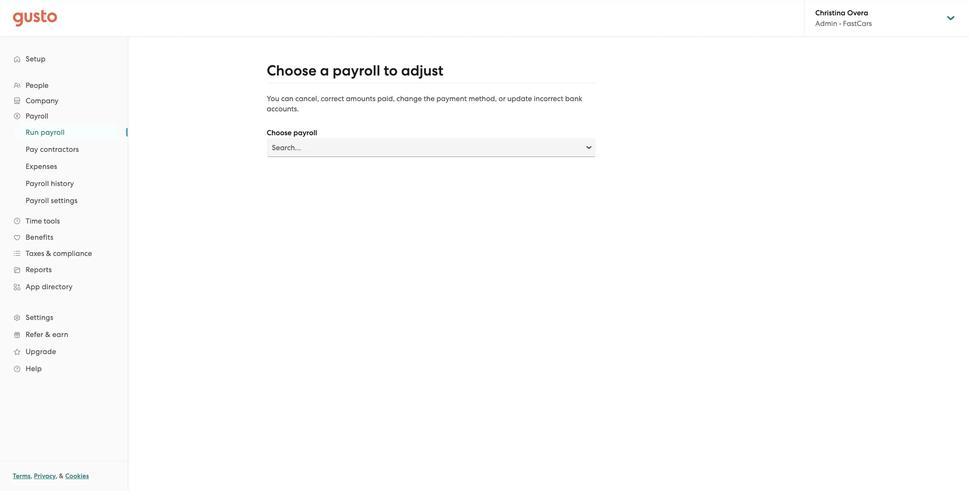 Task type: vqa. For each thing, say whether or not it's contained in the screenshot.
first choose from the top
yes



Task type: describe. For each thing, give the bounding box(es) containing it.
time tools button
[[9, 214, 119, 229]]

change
[[397, 94, 422, 103]]

run payroll
[[26, 128, 65, 137]]

cookies
[[65, 473, 89, 481]]

to
[[384, 62, 398, 80]]

choose a payroll to adjust
[[267, 62, 444, 80]]

run
[[26, 128, 39, 137]]

settings
[[51, 197, 78, 205]]

choose for choose a payroll to adjust
[[267, 62, 317, 80]]

a
[[320, 62, 329, 80]]

directory
[[42, 283, 73, 292]]

time
[[26, 217, 42, 226]]

privacy link
[[34, 473, 56, 481]]

cancel,
[[296, 94, 319, 103]]

2 horizontal spatial payroll
[[333, 62, 381, 80]]

refer & earn
[[26, 331, 68, 339]]

payroll for run payroll
[[41, 128, 65, 137]]

2 vertical spatial &
[[59, 473, 64, 481]]

app directory link
[[9, 280, 119, 295]]

fastcars
[[844, 19, 873, 28]]

time tools
[[26, 217, 60, 226]]

privacy
[[34, 473, 56, 481]]

terms
[[13, 473, 31, 481]]

cookies button
[[65, 472, 89, 482]]

payroll button
[[9, 109, 119, 124]]

correct
[[321, 94, 344, 103]]

terms , privacy , & cookies
[[13, 473, 89, 481]]

setup link
[[9, 51, 119, 67]]

payroll history link
[[15, 176, 119, 191]]

accounts.
[[267, 105, 299, 113]]

payroll settings link
[[15, 193, 119, 209]]

payment
[[437, 94, 467, 103]]

you can cancel, correct amounts paid, change the payment method, or update incorrect bank accounts.
[[267, 94, 583, 113]]

paid,
[[378, 94, 395, 103]]

people button
[[9, 78, 119, 93]]

•
[[840, 19, 842, 28]]

benefits link
[[9, 230, 119, 245]]

christina
[[816, 9, 846, 18]]

pay
[[26, 145, 38, 154]]

bank
[[566, 94, 583, 103]]

list containing people
[[0, 78, 128, 378]]

you
[[267, 94, 280, 103]]

payroll history
[[26, 180, 74, 188]]

refer & earn link
[[9, 327, 119, 343]]

expenses
[[26, 162, 57, 171]]

taxes & compliance
[[26, 250, 92, 258]]

home image
[[13, 10, 57, 27]]

amounts
[[346, 94, 376, 103]]

payroll for payroll settings
[[26, 197, 49, 205]]

pay contractors
[[26, 145, 79, 154]]



Task type: locate. For each thing, give the bounding box(es) containing it.
payroll
[[333, 62, 381, 80], [41, 128, 65, 137], [294, 129, 317, 138]]

list containing run payroll
[[0, 124, 128, 209]]

reports
[[26, 266, 52, 274]]

pay contractors link
[[15, 142, 119, 157]]

history
[[51, 180, 74, 188]]

can
[[281, 94, 294, 103]]

1 choose from the top
[[267, 62, 317, 80]]

choose
[[267, 62, 317, 80], [267, 129, 292, 138]]

company button
[[9, 93, 119, 109]]

,
[[31, 473, 32, 481], [56, 473, 57, 481]]

choose up search…
[[267, 129, 292, 138]]

help
[[26, 365, 42, 374]]

0 vertical spatial choose
[[267, 62, 317, 80]]

admin
[[816, 19, 838, 28]]

earn
[[52, 331, 68, 339]]

choose payroll
[[267, 129, 317, 138]]

0 horizontal spatial payroll
[[41, 128, 65, 137]]

1 list from the top
[[0, 78, 128, 378]]

choose up can
[[267, 62, 317, 80]]

payroll for payroll
[[26, 112, 48, 121]]

1 vertical spatial payroll
[[26, 180, 49, 188]]

payroll up "amounts"
[[333, 62, 381, 80]]

refer
[[26, 331, 43, 339]]

the
[[424, 94, 435, 103]]

1 payroll from the top
[[26, 112, 48, 121]]

taxes
[[26, 250, 44, 258]]

upgrade
[[26, 348, 56, 356]]

choose for choose payroll
[[267, 129, 292, 138]]

2 choose from the top
[[267, 129, 292, 138]]

payroll for choose payroll
[[294, 129, 317, 138]]

search…
[[272, 144, 301, 152]]

adjust
[[402, 62, 444, 80]]

incorrect
[[534, 94, 564, 103]]

payroll up 'pay contractors'
[[41, 128, 65, 137]]

&
[[46, 250, 51, 258], [45, 331, 50, 339], [59, 473, 64, 481]]

3 payroll from the top
[[26, 197, 49, 205]]

tools
[[44, 217, 60, 226]]

gusto navigation element
[[0, 37, 128, 392]]

payroll
[[26, 112, 48, 121], [26, 180, 49, 188], [26, 197, 49, 205]]

2 , from the left
[[56, 473, 57, 481]]

benefits
[[26, 233, 53, 242]]

2 payroll from the top
[[26, 180, 49, 188]]

& for earn
[[45, 331, 50, 339]]

& for compliance
[[46, 250, 51, 258]]

app
[[26, 283, 40, 292]]

update
[[508, 94, 533, 103]]

payroll inside dropdown button
[[26, 112, 48, 121]]

2 list from the top
[[0, 124, 128, 209]]

payroll settings
[[26, 197, 78, 205]]

1 horizontal spatial payroll
[[294, 129, 317, 138]]

app directory
[[26, 283, 73, 292]]

payroll up time
[[26, 197, 49, 205]]

settings link
[[9, 310, 119, 326]]

payroll inside "gusto navigation" element
[[41, 128, 65, 137]]

1 horizontal spatial ,
[[56, 473, 57, 481]]

taxes & compliance button
[[9, 246, 119, 262]]

1 vertical spatial &
[[45, 331, 50, 339]]

1 , from the left
[[31, 473, 32, 481]]

1 vertical spatial choose
[[267, 129, 292, 138]]

& left earn
[[45, 331, 50, 339]]

christina overa admin • fastcars
[[816, 9, 873, 28]]

2 vertical spatial payroll
[[26, 197, 49, 205]]

expenses link
[[15, 159, 119, 174]]

& inside dropdown button
[[46, 250, 51, 258]]

upgrade link
[[9, 345, 119, 360]]

, left cookies
[[56, 473, 57, 481]]

0 vertical spatial payroll
[[26, 112, 48, 121]]

0 vertical spatial &
[[46, 250, 51, 258]]

compliance
[[53, 250, 92, 258]]

setup
[[26, 55, 46, 63]]

payroll down company on the left top
[[26, 112, 48, 121]]

run payroll link
[[15, 125, 119, 140]]

or
[[499, 94, 506, 103]]

help link
[[9, 362, 119, 377]]

, left privacy link
[[31, 473, 32, 481]]

people
[[26, 81, 49, 90]]

overa
[[848, 9, 869, 18]]

payroll for payroll history
[[26, 180, 49, 188]]

contractors
[[40, 145, 79, 154]]

settings
[[26, 314, 53, 322]]

method,
[[469, 94, 497, 103]]

& right taxes
[[46, 250, 51, 258]]

company
[[26, 97, 58, 105]]

list
[[0, 78, 128, 378], [0, 124, 128, 209]]

payroll down expenses
[[26, 180, 49, 188]]

reports link
[[9, 262, 119, 278]]

payroll up search…
[[294, 129, 317, 138]]

& left cookies
[[59, 473, 64, 481]]

0 horizontal spatial ,
[[31, 473, 32, 481]]

terms link
[[13, 473, 31, 481]]



